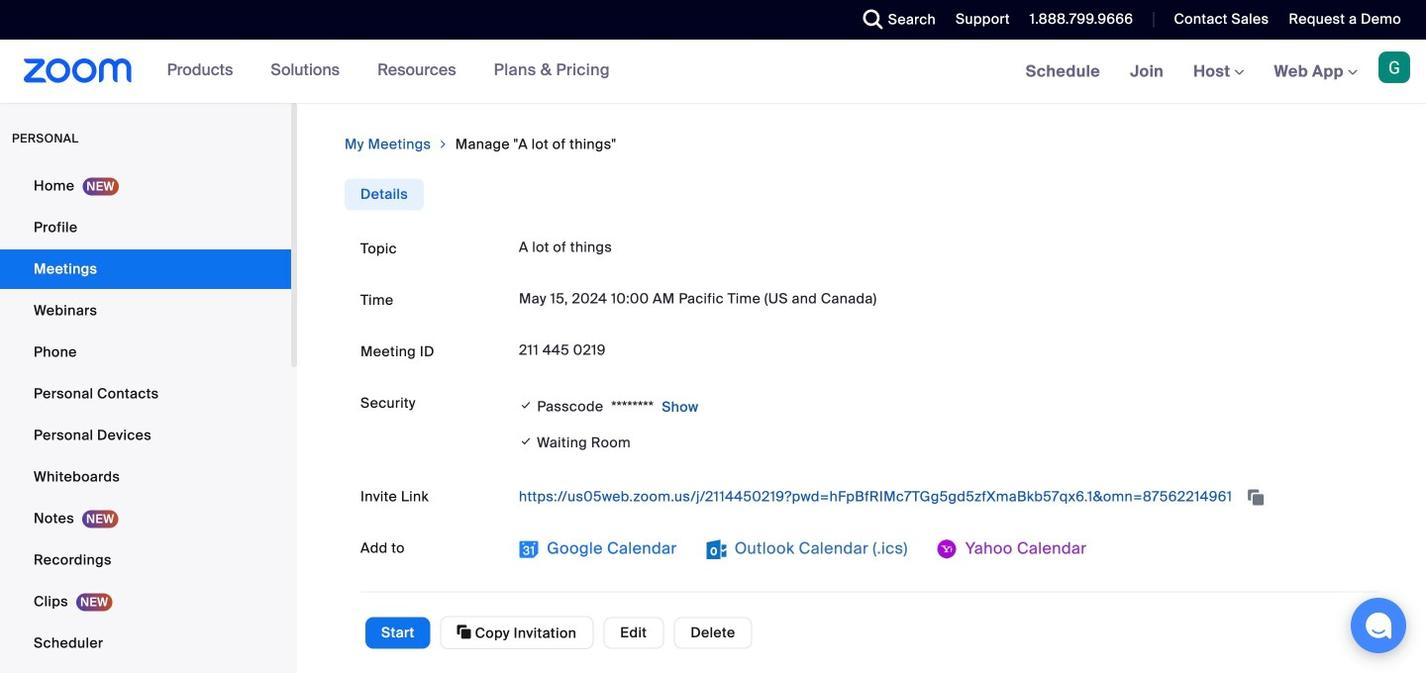 Task type: vqa. For each thing, say whether or not it's contained in the screenshot.
what
no



Task type: describe. For each thing, give the bounding box(es) containing it.
add to google calendar image
[[519, 540, 539, 560]]

zoom logo image
[[24, 58, 132, 83]]

manage my meeting tab control tab list
[[345, 179, 424, 210]]

meetings navigation
[[1011, 40, 1426, 104]]



Task type: locate. For each thing, give the bounding box(es) containing it.
product information navigation
[[132, 40, 625, 103]]

add to outlook calendar (.ics) image
[[707, 540, 727, 560]]

1 vertical spatial checked image
[[519, 431, 533, 452]]

0 vertical spatial checked image
[[519, 395, 533, 415]]

1 checked image from the top
[[519, 395, 533, 415]]

open chat image
[[1365, 612, 1393, 640]]

banner
[[0, 40, 1426, 104]]

checked image
[[519, 395, 533, 415], [519, 431, 533, 452]]

profile picture image
[[1379, 52, 1410, 83]]

add to yahoo calendar image
[[938, 540, 957, 560]]

right image
[[437, 135, 449, 155]]

personal menu menu
[[0, 166, 291, 674]]

application
[[519, 481, 1363, 513]]

manage a lot of things navigation
[[345, 135, 1379, 155]]

2 checked image from the top
[[519, 431, 533, 452]]

copy image
[[457, 623, 471, 641]]

tab
[[345, 179, 424, 210]]



